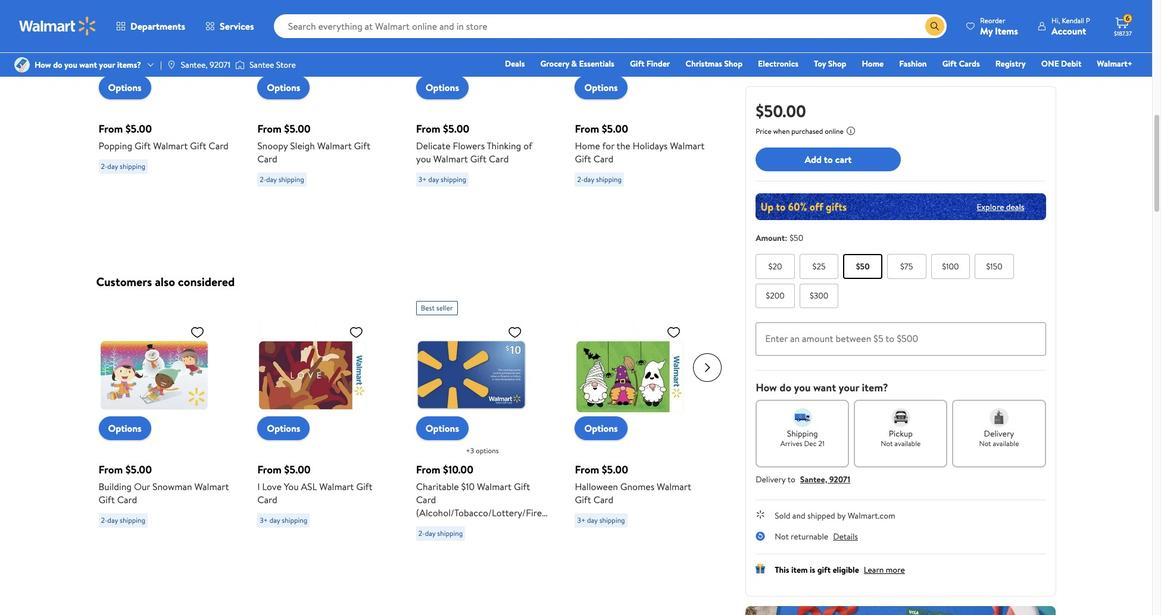 Task type: describe. For each thing, give the bounding box(es) containing it.
items
[[995, 24, 1019, 37]]

options link for from $5.00 popping gift walmart gift card
[[99, 75, 151, 99]]

options for from $5.00 home for the holidays walmart gift card
[[585, 81, 618, 94]]

2-day shipping for from $5.00 home for the holidays walmart gift card
[[577, 174, 622, 184]]

21
[[819, 439, 825, 449]]

arrives
[[781, 439, 803, 449]]

1 vertical spatial to
[[886, 332, 895, 345]]

halloween
[[575, 481, 618, 494]]

not returnable details
[[775, 531, 858, 543]]

available for delivery
[[993, 439, 1019, 449]]

item?
[[862, 381, 889, 395]]

snoopy
[[257, 139, 288, 152]]

to for delivery to santee, 92071
[[788, 474, 796, 486]]

deals link
[[500, 57, 530, 70]]

$5.00 for from $5.00 halloween gnomes walmart gift card
[[602, 463, 628, 478]]

options link for from $5.00 delicate flowers thinking of you walmart gift card
[[416, 75, 469, 99]]

Enter an amount between $5 to $500 text field
[[756, 323, 1046, 356]]

you inside from $5.00 delicate flowers thinking of you walmart gift card
[[416, 152, 431, 165]]

one debit link
[[1036, 57, 1087, 70]]

gift inside from $10.00 charitable $10 walmart gift card (alcohol/tobacco/lottery/firearms prohibited) 2-day shipping
[[514, 481, 530, 494]]

Walmart Site-Wide search field
[[274, 14, 947, 38]]

options for from $5.00 i love you asl walmart gift card
[[267, 422, 300, 435]]

walmart inside from $10.00 charitable $10 walmart gift card (alcohol/tobacco/lottery/firearms prohibited) 2-day shipping
[[477, 481, 512, 494]]

reorder
[[981, 15, 1006, 25]]

2- for from $5.00 popping gift walmart gift card
[[101, 161, 107, 171]]

sold
[[775, 510, 791, 522]]

$187.37
[[1115, 29, 1132, 38]]

add to cart button
[[756, 148, 901, 172]]

one
[[1042, 58, 1060, 70]]

how do you want your item?
[[756, 381, 889, 395]]

add to favorites list, building our snowman walmart gift card image
[[190, 325, 205, 340]]

3+ for from $5.00 i love you asl walmart gift card
[[260, 516, 268, 526]]

shipping for from $5.00 popping gift walmart gift card
[[120, 161, 145, 171]]

gift
[[818, 565, 831, 576]]

$5.00 for from $5.00 i love you asl walmart gift card
[[284, 463, 311, 478]]

my
[[981, 24, 993, 37]]

i
[[257, 481, 260, 494]]

from for from $5.00 delicate flowers thinking of you walmart gift card
[[416, 121, 441, 136]]

|
[[160, 59, 162, 71]]

dec
[[804, 439, 817, 449]]

walmart inside from $5.00 home for the holidays walmart gift card
[[670, 139, 705, 152]]

delivery to santee, 92071
[[756, 474, 851, 486]]

up to sixty percent off deals. shop now. image
[[756, 194, 1046, 220]]

how for how do you want your item?
[[756, 381, 777, 395]]

gift cards link
[[937, 57, 986, 70]]

items?
[[117, 59, 141, 71]]

how for how do you want your items?
[[35, 59, 51, 71]]

card inside from $5.00 i love you asl walmart gift card
[[257, 494, 277, 507]]

walmart.com
[[848, 510, 896, 522]]

not for delivery
[[980, 439, 992, 449]]

popping gift walmart gift card image
[[99, 0, 209, 90]]

intent image for delivery image
[[990, 409, 1009, 428]]

add
[[805, 153, 822, 166]]

add to favorites list, i love you asl walmart gift card image
[[349, 325, 363, 340]]

enter
[[766, 332, 788, 345]]

christmas
[[686, 58, 723, 70]]

gift finder link
[[625, 57, 676, 70]]

learn more button
[[864, 565, 905, 576]]

$500
[[897, 332, 919, 345]]

walmart inside "from $5.00 building our snowman walmart gift card"
[[194, 481, 229, 494]]

 image for santee store
[[235, 59, 245, 71]]

eligible
[[833, 565, 859, 576]]

you for how do you want your items?
[[64, 59, 77, 71]]

toy shop
[[814, 58, 847, 70]]

$10
[[461, 481, 475, 494]]

item
[[792, 565, 808, 576]]

from $5.00 delicate flowers thinking of you walmart gift card
[[416, 121, 533, 165]]

options up '$10.00'
[[426, 422, 459, 435]]

of
[[524, 139, 533, 152]]

walmart image
[[19, 17, 96, 36]]

do for how do you want your item?
[[780, 381, 792, 395]]

card inside from $5.00 snoopy sleigh walmart gift card
[[257, 152, 277, 165]]

(alcohol/tobacco/lottery/firearms
[[416, 507, 562, 520]]

shipping for from $5.00 halloween gnomes walmart gift card
[[600, 516, 625, 526]]

options link for from $5.00 i love you asl walmart gift card
[[257, 417, 310, 441]]

$5.00 for from $5.00 building our snowman walmart gift card
[[125, 463, 152, 478]]

toy
[[814, 58, 826, 70]]

price
[[756, 126, 772, 136]]

an
[[790, 332, 800, 345]]

add to favorites list, halloween gnomes walmart gift card image
[[667, 325, 681, 340]]

shipping for from $5.00 home for the holidays walmart gift card
[[596, 174, 622, 184]]

cart
[[836, 153, 852, 166]]

home link
[[857, 57, 889, 70]]

shipping inside from $10.00 charitable $10 walmart gift card (alcohol/tobacco/lottery/firearms prohibited) 2-day shipping
[[437, 529, 463, 539]]

0 horizontal spatial $50
[[790, 232, 804, 244]]

also
[[155, 274, 175, 290]]

options link for from $5.00 building our snowman walmart gift card
[[99, 417, 151, 441]]

2- inside from $10.00 charitable $10 walmart gift card (alcohol/tobacco/lottery/firearms prohibited) 2-day shipping
[[419, 529, 425, 539]]

2-day shipping for from $5.00 building our snowman walmart gift card
[[101, 516, 145, 526]]

card inside from $10.00 charitable $10 walmart gift card (alcohol/tobacco/lottery/firearms prohibited) 2-day shipping
[[416, 494, 436, 507]]

$20
[[769, 261, 782, 273]]

card inside from $5.00 delicate flowers thinking of you walmart gift card
[[489, 152, 509, 165]]

shop for toy shop
[[828, 58, 847, 70]]

walmart inside from $5.00 delicate flowers thinking of you walmart gift card
[[434, 152, 468, 165]]

3+ for from $5.00 halloween gnomes walmart gift card
[[577, 516, 586, 526]]

0 vertical spatial home
[[862, 58, 884, 70]]

you
[[284, 481, 299, 494]]

day for from $5.00 popping gift walmart gift card
[[107, 161, 118, 171]]

considered
[[178, 274, 235, 290]]

available for pickup
[[895, 439, 921, 449]]

0 vertical spatial 92071
[[210, 59, 230, 71]]

delivery for not
[[984, 428, 1015, 440]]

walmart+
[[1097, 58, 1133, 70]]

not for pickup
[[881, 439, 893, 449]]

day for from $5.00 home for the holidays walmart gift card
[[584, 174, 595, 184]]

options
[[476, 446, 499, 456]]

do for how do you want your items?
[[53, 59, 62, 71]]

3+ day shipping for from $5.00 delicate flowers thinking of you walmart gift card
[[419, 174, 466, 184]]

amount
[[802, 332, 834, 345]]

shipping for from $5.00 i love you asl walmart gift card
[[282, 516, 308, 526]]

add to favorites list, charitable $10 walmart gift card (alcohol/tobacco/lottery/firearms prohibited) image
[[508, 325, 522, 340]]

day for from $5.00 i love you asl walmart gift card
[[270, 516, 280, 526]]

2-day shipping for from $5.00 popping gift walmart gift card
[[101, 161, 145, 171]]

love
[[262, 481, 282, 494]]

hi, kendall p account
[[1052, 15, 1091, 37]]

departments
[[130, 20, 185, 33]]

day for from $5.00 building our snowman walmart gift card
[[107, 516, 118, 526]]

walmart inside from $5.00 i love you asl walmart gift card
[[319, 481, 354, 494]]

$10.00
[[443, 463, 474, 478]]

$5.00 for from $5.00 snoopy sleigh walmart gift card
[[284, 121, 311, 136]]

our
[[134, 481, 150, 494]]

&
[[572, 58, 577, 70]]

from for from $5.00 home for the holidays walmart gift card
[[575, 121, 599, 136]]

shipping for from $5.00 snoopy sleigh walmart gift card
[[279, 174, 304, 184]]

from for from $5.00 popping gift walmart gift card
[[99, 121, 123, 136]]

christmas shop
[[686, 58, 743, 70]]

walmart inside from $5.00 halloween gnomes walmart gift card
[[657, 481, 692, 494]]

shipping arrives dec 21
[[781, 428, 825, 449]]

card inside from $5.00 popping gift walmart gift card
[[209, 139, 229, 152]]

snowman
[[152, 481, 192, 494]]

options for from $5.00 popping gift walmart gift card
[[108, 81, 142, 94]]

account
[[1052, 24, 1087, 37]]

your for item?
[[839, 381, 860, 395]]

gift inside gift cards link
[[943, 58, 957, 70]]

3+ day shipping for from $5.00 halloween gnomes walmart gift card
[[577, 516, 625, 526]]

+3
[[466, 446, 474, 456]]

services button
[[195, 12, 264, 41]]

shipping
[[787, 428, 818, 440]]

intent image for shipping image
[[793, 409, 812, 428]]

i love you asl walmart gift card image
[[257, 320, 368, 431]]

options for from $5.00 building our snowman walmart gift card
[[108, 422, 142, 435]]

card inside from $5.00 halloween gnomes walmart gift card
[[594, 494, 614, 507]]

next slide for similar items you might like list image
[[693, 12, 722, 41]]

popping
[[99, 139, 132, 152]]

walmart+ link
[[1092, 57, 1138, 70]]

day inside from $10.00 charitable $10 walmart gift card (alcohol/tobacco/lottery/firearms prohibited) 2-day shipping
[[425, 529, 436, 539]]

amount:
[[756, 232, 788, 244]]

seller
[[437, 303, 453, 313]]

card inside "from $5.00 building our snowman walmart gift card"
[[117, 494, 137, 507]]

2- for from $5.00 building our snowman walmart gift card
[[101, 516, 107, 526]]

home inside from $5.00 home for the holidays walmart gift card
[[575, 139, 600, 152]]

$300
[[810, 290, 829, 302]]

online
[[825, 126, 844, 136]]

kendall
[[1062, 15, 1085, 25]]

electronics link
[[753, 57, 804, 70]]

explore
[[977, 201, 1005, 213]]

search icon image
[[930, 21, 940, 31]]



Task type: locate. For each thing, give the bounding box(es) containing it.
details
[[833, 531, 858, 543]]

gnomes
[[621, 481, 655, 494]]

$5.00 for from $5.00 delicate flowers thinking of you walmart gift card
[[443, 121, 470, 136]]

options down "items?"
[[108, 81, 142, 94]]

product group
[[99, 0, 231, 192], [257, 0, 390, 192], [416, 0, 549, 192], [575, 0, 708, 192], [99, 297, 231, 546], [257, 297, 390, 546], [416, 297, 562, 546], [575, 297, 708, 546]]

from $5.00 i love you asl walmart gift card
[[257, 463, 373, 507]]

delivery not available
[[980, 428, 1019, 449]]

card inside from $5.00 home for the holidays walmart gift card
[[594, 152, 614, 165]]

2 shop from the left
[[828, 58, 847, 70]]

pickup
[[889, 428, 913, 440]]

home
[[862, 58, 884, 70], [575, 139, 600, 152]]

how do you want your items?
[[35, 59, 141, 71]]

2 horizontal spatial you
[[794, 381, 811, 395]]

deals
[[505, 58, 525, 70]]

$5.00 for from $5.00 popping gift walmart gift card
[[125, 121, 152, 136]]

home left fashion link
[[862, 58, 884, 70]]

santee, 92071 button
[[800, 474, 851, 486]]

shipping down the you
[[282, 516, 308, 526]]

product group containing from $10.00
[[416, 297, 562, 546]]

2- for from $5.00 home for the holidays walmart gift card
[[577, 174, 584, 184]]

delivery inside delivery not available
[[984, 428, 1015, 440]]

card up prohibited)
[[416, 494, 436, 507]]

not down sold
[[775, 531, 789, 543]]

available
[[895, 439, 921, 449], [993, 439, 1019, 449]]

0 horizontal spatial do
[[53, 59, 62, 71]]

2-day shipping down snoopy
[[260, 174, 304, 184]]

details button
[[833, 531, 858, 543]]

1 vertical spatial your
[[839, 381, 860, 395]]

1 horizontal spatial $50
[[856, 261, 870, 273]]

0 horizontal spatial want
[[79, 59, 97, 71]]

walmart inside from $5.00 snoopy sleigh walmart gift card
[[317, 139, 352, 152]]

hi,
[[1052, 15, 1061, 25]]

p
[[1086, 15, 1091, 25]]

building our snowman walmart gift card image
[[99, 320, 209, 431]]

1 vertical spatial 92071
[[830, 474, 851, 486]]

$5.00 up flowers
[[443, 121, 470, 136]]

$5.00 inside from $5.00 delicate flowers thinking of you walmart gift card
[[443, 121, 470, 136]]

intent image for pickup image
[[892, 409, 911, 428]]

you down the walmart image
[[64, 59, 77, 71]]

options down "essentials"
[[585, 81, 618, 94]]

fashion
[[900, 58, 927, 70]]

walmart inside from $5.00 popping gift walmart gift card
[[153, 139, 188, 152]]

sold and shipped by walmart.com
[[775, 510, 896, 522]]

0 horizontal spatial you
[[64, 59, 77, 71]]

0 vertical spatial santee,
[[181, 59, 208, 71]]

1 horizontal spatial not
[[881, 439, 893, 449]]

options for from $5.00 halloween gnomes walmart gift card
[[585, 422, 618, 435]]

from for from $10.00 charitable $10 walmart gift card (alcohol/tobacco/lottery/firearms prohibited) 2-day shipping
[[416, 463, 441, 478]]

options for from $5.00 delicate flowers thinking of you walmart gift card
[[426, 81, 459, 94]]

1 horizontal spatial delivery
[[984, 428, 1015, 440]]

store
[[276, 59, 296, 71]]

to for add to cart
[[824, 153, 833, 166]]

from inside from $5.00 delicate flowers thinking of you walmart gift card
[[416, 121, 441, 136]]

best seller
[[421, 303, 453, 313]]

0 vertical spatial $50
[[790, 232, 804, 244]]

available down intent image for pickup
[[895, 439, 921, 449]]

$5.00 up for
[[602, 121, 628, 136]]

you up intent image for shipping
[[794, 381, 811, 395]]

card left sleigh
[[257, 152, 277, 165]]

options up halloween
[[585, 422, 618, 435]]

options link up delicate
[[416, 75, 469, 99]]

options up building
[[108, 422, 142, 435]]

gift inside from $5.00 snoopy sleigh walmart gift card
[[354, 139, 371, 152]]

3+
[[419, 174, 427, 184], [260, 516, 268, 526], [577, 516, 586, 526]]

walmart
[[153, 139, 188, 152], [317, 139, 352, 152], [670, 139, 705, 152], [434, 152, 468, 165], [194, 481, 229, 494], [319, 481, 354, 494], [477, 481, 512, 494], [657, 481, 692, 494]]

more
[[886, 565, 905, 576]]

asl
[[301, 481, 317, 494]]

between
[[836, 332, 872, 345]]

gift finder
[[630, 58, 670, 70]]

options link
[[99, 75, 151, 99], [257, 75, 310, 99], [416, 75, 469, 99], [575, 75, 628, 99], [99, 417, 151, 441], [257, 417, 310, 441], [416, 417, 469, 441], [575, 417, 628, 441]]

gift inside from $5.00 halloween gnomes walmart gift card
[[575, 494, 591, 507]]

card left of
[[489, 152, 509, 165]]

3+ down i
[[260, 516, 268, 526]]

1 horizontal spatial 3+ day shipping
[[419, 174, 466, 184]]

price when purchased online
[[756, 126, 844, 136]]

$5.00 up halloween
[[602, 463, 628, 478]]

walmart right asl
[[319, 481, 354, 494]]

card left the
[[594, 152, 614, 165]]

shipping
[[120, 161, 145, 171], [279, 174, 304, 184], [441, 174, 466, 184], [596, 174, 622, 184], [120, 516, 145, 526], [282, 516, 308, 526], [600, 516, 625, 526], [437, 529, 463, 539]]

$5.00 inside from $5.00 home for the holidays walmart gift card
[[602, 121, 628, 136]]

2 horizontal spatial to
[[886, 332, 895, 345]]

from inside from $5.00 halloween gnomes walmart gift card
[[575, 463, 599, 478]]

 image
[[14, 57, 30, 73], [235, 59, 245, 71], [167, 60, 176, 70]]

walmart right holidays
[[670, 139, 705, 152]]

shop right "toy"
[[828, 58, 847, 70]]

want for items?
[[79, 59, 97, 71]]

not
[[881, 439, 893, 449], [980, 439, 992, 449], [775, 531, 789, 543]]

1 horizontal spatial 92071
[[830, 474, 851, 486]]

gift inside from $5.00 home for the holidays walmart gift card
[[575, 152, 591, 165]]

shipping down our
[[120, 516, 145, 526]]

to left santee, 92071 button
[[788, 474, 796, 486]]

walmart right snowman
[[194, 481, 229, 494]]

and
[[793, 510, 806, 522]]

registry
[[996, 58, 1026, 70]]

departments button
[[106, 12, 195, 41]]

from for from $5.00 building our snowman walmart gift card
[[99, 463, 123, 478]]

not down intent image for pickup
[[881, 439, 893, 449]]

2 vertical spatial to
[[788, 474, 796, 486]]

options link for from $5.00 halloween gnomes walmart gift card
[[575, 417, 628, 441]]

building
[[99, 481, 132, 494]]

1 vertical spatial delivery
[[756, 474, 786, 486]]

to inside button
[[824, 153, 833, 166]]

3+ day shipping down halloween
[[577, 516, 625, 526]]

from for from $5.00 halloween gnomes walmart gift card
[[575, 463, 599, 478]]

0 horizontal spatial 92071
[[210, 59, 230, 71]]

finder
[[647, 58, 670, 70]]

how down the walmart image
[[35, 59, 51, 71]]

1 horizontal spatial do
[[780, 381, 792, 395]]

0 horizontal spatial 3+
[[260, 516, 268, 526]]

to right the $5
[[886, 332, 895, 345]]

options down store
[[267, 81, 300, 94]]

options link down store
[[257, 75, 310, 99]]

1 horizontal spatial home
[[862, 58, 884, 70]]

your left "items?"
[[99, 59, 115, 71]]

0 horizontal spatial 3+ day shipping
[[260, 516, 308, 526]]

reorder my items
[[981, 15, 1019, 37]]

from $5.00 halloween gnomes walmart gift card
[[575, 463, 692, 507]]

legal information image
[[846, 126, 856, 136]]

$5.00 up popping
[[125, 121, 152, 136]]

$5.00 inside "from $5.00 building our snowman walmart gift card"
[[125, 463, 152, 478]]

3+ for from $5.00 delicate flowers thinking of you walmart gift card
[[419, 174, 427, 184]]

0 horizontal spatial home
[[575, 139, 600, 152]]

santee, 92071
[[181, 59, 230, 71]]

do up shipping
[[780, 381, 792, 395]]

walmart left thinking
[[434, 152, 468, 165]]

delivery
[[984, 428, 1015, 440], [756, 474, 786, 486]]

options
[[108, 81, 142, 94], [267, 81, 300, 94], [426, 81, 459, 94], [585, 81, 618, 94], [108, 422, 142, 435], [267, 422, 300, 435], [426, 422, 459, 435], [585, 422, 618, 435]]

card left the you
[[257, 494, 277, 507]]

available inside delivery not available
[[993, 439, 1019, 449]]

2-day shipping
[[101, 161, 145, 171], [260, 174, 304, 184], [577, 174, 622, 184], [101, 516, 145, 526]]

2-day shipping for from $5.00 snoopy sleigh walmart gift card
[[260, 174, 304, 184]]

from inside "from $5.00 building our snowman walmart gift card"
[[99, 463, 123, 478]]

 image down the walmart image
[[14, 57, 30, 73]]

shipping down sleigh
[[279, 174, 304, 184]]

gift inside from $5.00 i love you asl walmart gift card
[[356, 481, 373, 494]]

walmart right gnomes
[[657, 481, 692, 494]]

available inside pickup not available
[[895, 439, 921, 449]]

delivery for to
[[756, 474, 786, 486]]

you
[[64, 59, 77, 71], [416, 152, 431, 165], [794, 381, 811, 395]]

by
[[838, 510, 846, 522]]

prohibited)
[[416, 520, 463, 533]]

santee,
[[181, 59, 208, 71], [800, 474, 828, 486]]

3+ day shipping down the you
[[260, 516, 308, 526]]

$75
[[901, 261, 913, 273]]

gift inside from $5.00 delicate flowers thinking of you walmart gift card
[[470, 152, 487, 165]]

cards
[[959, 58, 980, 70]]

0 horizontal spatial not
[[775, 531, 789, 543]]

halloween gnomes walmart gift card image
[[575, 320, 686, 431]]

$5.00 inside from $5.00 popping gift walmart gift card
[[125, 121, 152, 136]]

want down amount
[[814, 381, 836, 395]]

options link inside product group
[[416, 417, 469, 441]]

santee, right |
[[181, 59, 208, 71]]

0 vertical spatial to
[[824, 153, 833, 166]]

options up delicate
[[426, 81, 459, 94]]

$50 inside priceoptions 'option group'
[[856, 261, 870, 273]]

1 vertical spatial how
[[756, 381, 777, 395]]

1 shop from the left
[[725, 58, 743, 70]]

92071 up by
[[830, 474, 851, 486]]

delivery up sold
[[756, 474, 786, 486]]

available down intent image for delivery
[[993, 439, 1019, 449]]

shipped
[[808, 510, 836, 522]]

holidays
[[633, 139, 668, 152]]

0 horizontal spatial  image
[[14, 57, 30, 73]]

from for from $5.00 snoopy sleigh walmart gift card
[[257, 121, 282, 136]]

deals
[[1007, 201, 1025, 213]]

your left item?
[[839, 381, 860, 395]]

do down the walmart image
[[53, 59, 62, 71]]

one debit
[[1042, 58, 1082, 70]]

 image for how do you want your items?
[[14, 57, 30, 73]]

$200
[[766, 290, 785, 302]]

0 vertical spatial you
[[64, 59, 77, 71]]

 image right |
[[167, 60, 176, 70]]

$5.00 inside from $5.00 i love you asl walmart gift card
[[284, 463, 311, 478]]

from $5.00 building our snowman walmart gift card
[[99, 463, 229, 507]]

not inside delivery not available
[[980, 439, 992, 449]]

1 vertical spatial want
[[814, 381, 836, 395]]

shipping down popping
[[120, 161, 145, 171]]

92071 down services popup button
[[210, 59, 230, 71]]

0 horizontal spatial available
[[895, 439, 921, 449]]

2 available from the left
[[993, 439, 1019, 449]]

walmart right sleigh
[[317, 139, 352, 152]]

2 horizontal spatial 3+ day shipping
[[577, 516, 625, 526]]

customers also considered
[[96, 274, 235, 290]]

to left cart
[[824, 153, 833, 166]]

shipping down halloween
[[600, 516, 625, 526]]

 image left santee
[[235, 59, 245, 71]]

from $5.00 popping gift walmart gift card
[[99, 121, 229, 152]]

services
[[220, 20, 254, 33]]

options link up the you
[[257, 417, 310, 441]]

from inside from $5.00 snoopy sleigh walmart gift card
[[257, 121, 282, 136]]

1 horizontal spatial you
[[416, 152, 431, 165]]

1 horizontal spatial how
[[756, 381, 777, 395]]

2- for from $5.00 snoopy sleigh walmart gift card
[[260, 174, 266, 184]]

$5.00 up our
[[125, 463, 152, 478]]

shipping for from $5.00 delicate flowers thinking of you walmart gift card
[[441, 174, 466, 184]]

options link up +3
[[416, 417, 469, 441]]

want for item?
[[814, 381, 836, 395]]

6 $187.37
[[1115, 13, 1132, 38]]

your
[[99, 59, 115, 71], [839, 381, 860, 395]]

Search search field
[[274, 14, 947, 38]]

gift inside "from $5.00 building our snowman walmart gift card"
[[99, 494, 115, 507]]

1 available from the left
[[895, 439, 921, 449]]

0 vertical spatial delivery
[[984, 428, 1015, 440]]

delicate flowers thinking of you walmart gift card image
[[416, 0, 527, 90]]

santee, down 'dec'
[[800, 474, 828, 486]]

options link for from $5.00 home for the holidays walmart gift card
[[575, 75, 628, 99]]

you for how do you want your item?
[[794, 381, 811, 395]]

shipping down flowers
[[441, 174, 466, 184]]

shipping for from $5.00 building our snowman walmart gift card
[[120, 516, 145, 526]]

2 horizontal spatial not
[[980, 439, 992, 449]]

options link up building
[[99, 417, 151, 441]]

not down intent image for delivery
[[980, 439, 992, 449]]

priceoptions option group
[[751, 254, 1046, 313]]

this
[[775, 565, 790, 576]]

$5.00 inside from $5.00 snoopy sleigh walmart gift card
[[284, 121, 311, 136]]

purchased
[[792, 126, 823, 136]]

$50 right amount:
[[790, 232, 804, 244]]

3+ day shipping for from $5.00 i love you asl walmart gift card
[[260, 516, 308, 526]]

0 vertical spatial your
[[99, 59, 115, 71]]

shipping down for
[[596, 174, 622, 184]]

day for from $5.00 delicate flowers thinking of you walmart gift card
[[428, 174, 439, 184]]

from inside from $5.00 i love you asl walmart gift card
[[257, 463, 282, 478]]

0 horizontal spatial delivery
[[756, 474, 786, 486]]

you left flowers
[[416, 152, 431, 165]]

options link down "items?"
[[99, 75, 151, 99]]

1 vertical spatial home
[[575, 139, 600, 152]]

next slide for customers also considered list image
[[693, 354, 722, 382]]

$5.00 inside from $5.00 halloween gnomes walmart gift card
[[602, 463, 628, 478]]

1 vertical spatial you
[[416, 152, 431, 165]]

$5.00 up the you
[[284, 463, 311, 478]]

1 horizontal spatial santee,
[[800, 474, 828, 486]]

2 vertical spatial you
[[794, 381, 811, 395]]

this item is gift eligible learn more
[[775, 565, 905, 576]]

card left gnomes
[[594, 494, 614, 507]]

how down enter
[[756, 381, 777, 395]]

3+ down delicate
[[419, 174, 427, 184]]

walmart right popping
[[153, 139, 188, 152]]

3+ day shipping down delicate
[[419, 174, 466, 184]]

3+ down halloween
[[577, 516, 586, 526]]

options for from $5.00 snoopy sleigh walmart gift card
[[267, 81, 300, 94]]

shop right the christmas
[[725, 58, 743, 70]]

 image for santee, 92071
[[167, 60, 176, 70]]

delivery down intent image for delivery
[[984, 428, 1015, 440]]

options up the you
[[267, 422, 300, 435]]

shop for christmas shop
[[725, 58, 743, 70]]

home for the holidays walmart gift card image
[[575, 0, 686, 90]]

home left for
[[575, 139, 600, 152]]

from inside from $5.00 popping gift walmart gift card
[[99, 121, 123, 136]]

$50 left $75
[[856, 261, 870, 273]]

1 vertical spatial santee,
[[800, 474, 828, 486]]

0 horizontal spatial to
[[788, 474, 796, 486]]

returnable
[[791, 531, 829, 543]]

2-day shipping down popping
[[101, 161, 145, 171]]

$5.00 up sleigh
[[284, 121, 311, 136]]

when
[[774, 126, 790, 136]]

2 horizontal spatial  image
[[235, 59, 245, 71]]

gift inside the gift finder link
[[630, 58, 645, 70]]

1 vertical spatial $50
[[856, 261, 870, 273]]

options link up halloween
[[575, 417, 628, 441]]

card left snoopy
[[209, 139, 229, 152]]

add to cart
[[805, 153, 852, 166]]

your for items?
[[99, 59, 115, 71]]

0 horizontal spatial how
[[35, 59, 51, 71]]

$25
[[813, 261, 826, 273]]

options link down "essentials"
[[575, 75, 628, 99]]

from inside from $5.00 home for the holidays walmart gift card
[[575, 121, 599, 136]]

2-
[[101, 161, 107, 171], [260, 174, 266, 184], [577, 174, 584, 184], [101, 516, 107, 526], [419, 529, 425, 539]]

customers
[[96, 274, 152, 290]]

from for from $5.00 i love you asl walmart gift card
[[257, 463, 282, 478]]

electronics
[[758, 58, 799, 70]]

1 horizontal spatial your
[[839, 381, 860, 395]]

day for from $5.00 halloween gnomes walmart gift card
[[587, 516, 598, 526]]

0 horizontal spatial shop
[[725, 58, 743, 70]]

0 horizontal spatial santee,
[[181, 59, 208, 71]]

amount: $50
[[756, 232, 804, 244]]

want left "items?"
[[79, 59, 97, 71]]

1 horizontal spatial  image
[[167, 60, 176, 70]]

snoopy sleigh walmart gift card image
[[257, 0, 368, 90]]

charitable $10 walmart gift card (alcohol/tobacco/lottery/firearms prohibited) image
[[416, 320, 527, 431]]

2 horizontal spatial 3+
[[577, 516, 586, 526]]

from
[[99, 121, 123, 136], [257, 121, 282, 136], [416, 121, 441, 136], [575, 121, 599, 136], [99, 463, 123, 478], [257, 463, 282, 478], [416, 463, 441, 478], [575, 463, 599, 478]]

delicate
[[416, 139, 451, 152]]

0 horizontal spatial your
[[99, 59, 115, 71]]

the
[[617, 139, 631, 152]]

0 vertical spatial how
[[35, 59, 51, 71]]

2-day shipping down building
[[101, 516, 145, 526]]

gifting made easy image
[[756, 565, 766, 574]]

1 horizontal spatial want
[[814, 381, 836, 395]]

1 horizontal spatial shop
[[828, 58, 847, 70]]

not inside pickup not available
[[881, 439, 893, 449]]

shipping down (alcohol/tobacco/lottery/firearms
[[437, 529, 463, 539]]

$5.00 for from $5.00 home for the holidays walmart gift card
[[602, 121, 628, 136]]

card left snowman
[[117, 494, 137, 507]]

$100
[[942, 261, 959, 273]]

from $10.00 charitable $10 walmart gift card (alcohol/tobacco/lottery/firearms prohibited) 2-day shipping
[[416, 463, 562, 539]]

1 vertical spatial do
[[780, 381, 792, 395]]

walmart right $10
[[477, 481, 512, 494]]

2-day shipping down for
[[577, 174, 622, 184]]

1 horizontal spatial to
[[824, 153, 833, 166]]

options link for from $5.00 snoopy sleigh walmart gift card
[[257, 75, 310, 99]]

day for from $5.00 snoopy sleigh walmart gift card
[[266, 174, 277, 184]]

0 vertical spatial do
[[53, 59, 62, 71]]

1 horizontal spatial 3+
[[419, 174, 427, 184]]

from inside from $10.00 charitable $10 walmart gift card (alcohol/tobacco/lottery/firearms prohibited) 2-day shipping
[[416, 463, 441, 478]]

0 vertical spatial want
[[79, 59, 97, 71]]

1 horizontal spatial available
[[993, 439, 1019, 449]]



Task type: vqa. For each thing, say whether or not it's contained in the screenshot.
The $348.00
no



